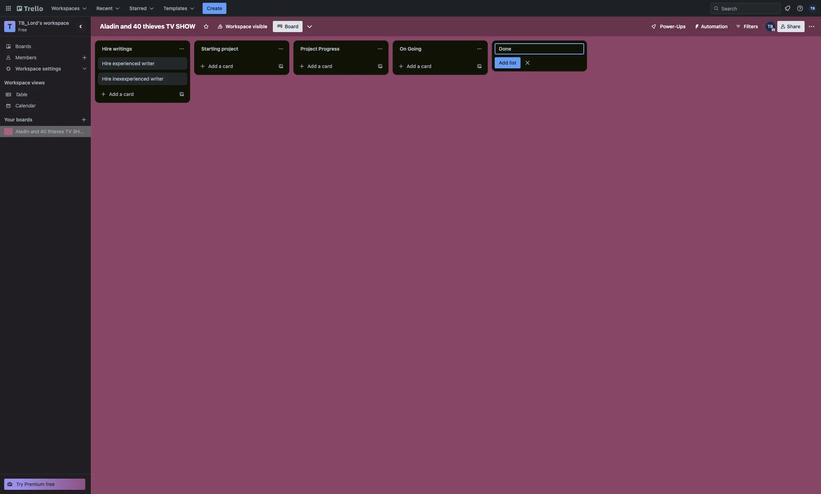 Task type: describe. For each thing, give the bounding box(es) containing it.
search image
[[714, 6, 719, 11]]

Starting project text field
[[197, 43, 274, 55]]

members link
[[0, 52, 91, 63]]

0 horizontal spatial 40
[[40, 129, 47, 135]]

project
[[301, 46, 317, 52]]

try
[[16, 482, 23, 488]]

add board image
[[81, 117, 87, 123]]

card for going
[[421, 63, 432, 69]]

premium
[[25, 482, 44, 488]]

0 horizontal spatial aladin and 40 thieves tv show
[[15, 129, 88, 135]]

members
[[15, 55, 37, 60]]

add a card button for project
[[197, 61, 275, 72]]

0 horizontal spatial tv
[[65, 129, 72, 135]]

settings
[[42, 66, 61, 72]]

hire experienced writer
[[102, 60, 155, 66]]

boards link
[[0, 41, 91, 52]]

tb_lord (tylerblack44) image
[[765, 22, 775, 31]]

visible
[[253, 23, 267, 29]]

hire for hire experienced writer
[[102, 60, 111, 66]]

free
[[46, 482, 55, 488]]

your
[[4, 117, 15, 123]]

add inside add list button
[[499, 60, 508, 66]]

add a card button for going
[[396, 61, 474, 72]]

primary element
[[0, 0, 821, 17]]

add list
[[499, 60, 516, 66]]

workspace navigation collapse icon image
[[76, 22, 86, 31]]

customize views image
[[306, 23, 313, 30]]

hire writings
[[102, 46, 132, 52]]

Board name text field
[[96, 21, 199, 32]]

add for starting project
[[208, 63, 218, 69]]

aladin and 40 thieves tv show inside text box
[[100, 23, 196, 30]]

boards
[[16, 117, 32, 123]]

aladin and 40 thieves tv show link
[[15, 128, 88, 135]]

going
[[408, 46, 422, 52]]

free
[[18, 27, 27, 32]]

create button
[[203, 3, 226, 14]]

Enter list title… text field
[[495, 43, 584, 55]]

power-
[[660, 23, 677, 29]]

workspace for workspace views
[[4, 80, 30, 86]]

a for progress
[[318, 63, 321, 69]]

tyler black (tylerblack44) image
[[809, 4, 817, 13]]

add a card for writings
[[109, 91, 134, 97]]

board link
[[273, 21, 303, 32]]

add for project progress
[[307, 63, 317, 69]]

hire experienced writer link
[[102, 60, 183, 67]]

1 vertical spatial show
[[73, 129, 88, 135]]

inexexperienced
[[113, 76, 149, 82]]

and inside the aladin and 40 thieves tv show text box
[[120, 23, 132, 30]]

create from template… image for starting project
[[278, 64, 284, 69]]

on
[[400, 46, 406, 52]]

hire for hire writings
[[102, 46, 112, 52]]

workspace for workspace visible
[[226, 23, 251, 29]]

workspaces button
[[47, 3, 91, 14]]

add a card for going
[[407, 63, 432, 69]]

add a card for project
[[208, 63, 233, 69]]

workspace for workspace settings
[[15, 66, 41, 72]]

ups
[[677, 23, 686, 29]]

recent button
[[92, 3, 124, 14]]

boards
[[15, 43, 31, 49]]

views
[[31, 80, 45, 86]]

experienced
[[113, 60, 140, 66]]

add a card button for writings
[[98, 89, 176, 100]]

share button
[[777, 21, 805, 32]]

create from template… image for on going
[[477, 64, 482, 69]]

try premium free button
[[4, 479, 85, 491]]

add a card for progress
[[307, 63, 332, 69]]



Task type: locate. For each thing, give the bounding box(es) containing it.
thieves down your boards with 1 items element
[[48, 129, 64, 135]]

writer up the hire inexexperienced writer link
[[142, 60, 155, 66]]

show menu image
[[808, 23, 815, 30]]

add a card down inexexperienced
[[109, 91, 134, 97]]

writer inside hire experienced writer "link"
[[142, 60, 155, 66]]

starred
[[129, 5, 147, 11]]

0 vertical spatial and
[[120, 23, 132, 30]]

card for progress
[[322, 63, 332, 69]]

40 down your boards with 1 items element
[[40, 129, 47, 135]]

card down inexexperienced
[[124, 91, 134, 97]]

2 vertical spatial workspace
[[4, 80, 30, 86]]

1 vertical spatial hire
[[102, 60, 111, 66]]

40 down starred
[[133, 23, 141, 30]]

project progress
[[301, 46, 340, 52]]

workspace visible
[[226, 23, 267, 29]]

1 vertical spatial workspace
[[15, 66, 41, 72]]

0 horizontal spatial and
[[31, 129, 39, 135]]

and down starred
[[120, 23, 132, 30]]

workspaces
[[51, 5, 80, 11]]

0 notifications image
[[783, 4, 792, 13]]

card
[[223, 63, 233, 69], [322, 63, 332, 69], [421, 63, 432, 69], [124, 91, 134, 97]]

1 vertical spatial writer
[[151, 76, 164, 82]]

1 vertical spatial aladin and 40 thieves tv show
[[15, 129, 88, 135]]

calendar
[[15, 103, 36, 109]]

workspace inside workspace settings popup button
[[15, 66, 41, 72]]

starting project
[[201, 46, 238, 52]]

card for writings
[[124, 91, 134, 97]]

workspace settings button
[[0, 63, 91, 74]]

filters
[[744, 23, 758, 29]]

open information menu image
[[797, 5, 804, 12]]

and
[[120, 23, 132, 30], [31, 129, 39, 135]]

thieves down the 'starred' popup button
[[143, 23, 165, 30]]

your boards with 1 items element
[[4, 116, 71, 124]]

add list button
[[495, 57, 521, 68]]

1 create from template… image from the left
[[278, 64, 284, 69]]

add a card down going
[[407, 63, 432, 69]]

hire inside "link"
[[102, 60, 111, 66]]

a down project progress
[[318, 63, 321, 69]]

progress
[[319, 46, 340, 52]]

aladin down boards
[[15, 129, 29, 135]]

Hire writings text field
[[98, 43, 175, 55]]

1 vertical spatial tv
[[65, 129, 72, 135]]

add a card down starting project
[[208, 63, 233, 69]]

Search field
[[719, 3, 780, 14]]

this member is an admin of this board. image
[[772, 28, 775, 31]]

a
[[219, 63, 222, 69], [318, 63, 321, 69], [417, 63, 420, 69], [120, 91, 122, 97]]

hire for hire inexexperienced writer
[[102, 76, 111, 82]]

add for hire writings
[[109, 91, 118, 97]]

add a card button down on going text box
[[396, 61, 474, 72]]

1 vertical spatial 40
[[40, 129, 47, 135]]

0 vertical spatial writer
[[142, 60, 155, 66]]

card down on going text box
[[421, 63, 432, 69]]

writer for hire experienced writer
[[142, 60, 155, 66]]

workspace inside the workspace visible button
[[226, 23, 251, 29]]

show
[[176, 23, 196, 30], [73, 129, 88, 135]]

cancel list editing image
[[524, 59, 531, 66]]

templates
[[163, 5, 187, 11]]

aladin down recent dropdown button
[[100, 23, 119, 30]]

1 horizontal spatial aladin and 40 thieves tv show
[[100, 23, 196, 30]]

a for writings
[[120, 91, 122, 97]]

2 hire from the top
[[102, 60, 111, 66]]

0 vertical spatial hire
[[102, 46, 112, 52]]

sm image
[[691, 21, 701, 31]]

0 vertical spatial thieves
[[143, 23, 165, 30]]

back to home image
[[17, 3, 43, 14]]

your boards
[[4, 117, 32, 123]]

filters button
[[733, 21, 760, 32]]

tb_lord's
[[18, 20, 42, 26]]

tv down calendar 'link'
[[65, 129, 72, 135]]

table
[[15, 92, 27, 97]]

workspace settings
[[15, 66, 61, 72]]

workspace down members
[[15, 66, 41, 72]]

0 vertical spatial workspace
[[226, 23, 251, 29]]

hire inexexperienced writer link
[[102, 75, 183, 82]]

add for on going
[[407, 63, 416, 69]]

show inside text box
[[176, 23, 196, 30]]

0 vertical spatial show
[[176, 23, 196, 30]]

a down starting project
[[219, 63, 222, 69]]

workspace views
[[4, 80, 45, 86]]

aladin and 40 thieves tv show
[[100, 23, 196, 30], [15, 129, 88, 135]]

board
[[285, 23, 299, 29]]

writer
[[142, 60, 155, 66], [151, 76, 164, 82]]

hire
[[102, 46, 112, 52], [102, 60, 111, 66], [102, 76, 111, 82]]

0 vertical spatial 40
[[133, 23, 141, 30]]

create from template… image for project progress
[[377, 64, 383, 69]]

hire left writings
[[102, 46, 112, 52]]

list
[[510, 60, 516, 66]]

add down "on going"
[[407, 63, 416, 69]]

starting
[[201, 46, 220, 52]]

1 horizontal spatial aladin
[[100, 23, 119, 30]]

thieves
[[143, 23, 165, 30], [48, 129, 64, 135]]

workspace
[[44, 20, 69, 26]]

40 inside text box
[[133, 23, 141, 30]]

writings
[[113, 46, 132, 52]]

power-ups button
[[646, 21, 690, 32]]

a down inexexperienced
[[120, 91, 122, 97]]

add a card button down project progress 'text box'
[[296, 61, 375, 72]]

Project Progress text field
[[296, 43, 373, 55]]

show down the add board image
[[73, 129, 88, 135]]

share
[[787, 23, 801, 29]]

aladin and 40 thieves tv show down your boards with 1 items element
[[15, 129, 88, 135]]

and down your boards with 1 items element
[[31, 129, 39, 135]]

calendar link
[[15, 102, 87, 109]]

show down the templates popup button
[[176, 23, 196, 30]]

card for project
[[223, 63, 233, 69]]

1 vertical spatial thieves
[[48, 129, 64, 135]]

add down inexexperienced
[[109, 91, 118, 97]]

0 vertical spatial aladin and 40 thieves tv show
[[100, 23, 196, 30]]

starred button
[[125, 3, 158, 14]]

1 horizontal spatial create from template… image
[[377, 64, 383, 69]]

1 horizontal spatial show
[[176, 23, 196, 30]]

create from template… image
[[179, 92, 184, 97]]

aladin
[[100, 23, 119, 30], [15, 129, 29, 135]]

templates button
[[159, 3, 198, 14]]

add a card button down hire inexexperienced writer
[[98, 89, 176, 100]]

0 horizontal spatial aladin
[[15, 129, 29, 135]]

aladin inside aladin and 40 thieves tv show link
[[15, 129, 29, 135]]

1 hire from the top
[[102, 46, 112, 52]]

a down going
[[417, 63, 420, 69]]

add a card button for progress
[[296, 61, 375, 72]]

workspace visible button
[[213, 21, 272, 32]]

hire left inexexperienced
[[102, 76, 111, 82]]

a for project
[[219, 63, 222, 69]]

tb_lord's workspace link
[[18, 20, 69, 26]]

1 horizontal spatial 40
[[133, 23, 141, 30]]

automation button
[[691, 21, 732, 32]]

thieves inside text box
[[143, 23, 165, 30]]

star or unstar board image
[[203, 24, 209, 29]]

0 horizontal spatial thieves
[[48, 129, 64, 135]]

add left list
[[499, 60, 508, 66]]

2 vertical spatial hire
[[102, 76, 111, 82]]

tv down templates
[[166, 23, 174, 30]]

card down progress
[[322, 63, 332, 69]]

on going
[[400, 46, 422, 52]]

aladin and 40 thieves tv show down the 'starred' popup button
[[100, 23, 196, 30]]

writer for hire inexexperienced writer
[[151, 76, 164, 82]]

add a card down project progress
[[307, 63, 332, 69]]

On Going text field
[[396, 43, 472, 55]]

1 horizontal spatial and
[[120, 23, 132, 30]]

card down project
[[223, 63, 233, 69]]

tb_lord's workspace free
[[18, 20, 69, 32]]

3 create from template… image from the left
[[477, 64, 482, 69]]

add down starting
[[208, 63, 218, 69]]

workspace up table
[[4, 80, 30, 86]]

create
[[207, 5, 222, 11]]

table link
[[15, 91, 87, 98]]

create from template… image
[[278, 64, 284, 69], [377, 64, 383, 69], [477, 64, 482, 69]]

add a card
[[208, 63, 233, 69], [307, 63, 332, 69], [407, 63, 432, 69], [109, 91, 134, 97]]

40
[[133, 23, 141, 30], [40, 129, 47, 135]]

aladin inside text box
[[100, 23, 119, 30]]

2 create from template… image from the left
[[377, 64, 383, 69]]

0 vertical spatial aladin
[[100, 23, 119, 30]]

power-ups
[[660, 23, 686, 29]]

workspace left the visible
[[226, 23, 251, 29]]

0 horizontal spatial create from template… image
[[278, 64, 284, 69]]

t
[[8, 22, 12, 30]]

and inside aladin and 40 thieves tv show link
[[31, 129, 39, 135]]

writer down hire experienced writer "link"
[[151, 76, 164, 82]]

hire inside text box
[[102, 46, 112, 52]]

1 vertical spatial aladin
[[15, 129, 29, 135]]

tv
[[166, 23, 174, 30], [65, 129, 72, 135]]

2 horizontal spatial create from template… image
[[477, 64, 482, 69]]

automation
[[701, 23, 728, 29]]

add a card button down starting project text field at top left
[[197, 61, 275, 72]]

1 vertical spatial and
[[31, 129, 39, 135]]

project
[[222, 46, 238, 52]]

try premium free
[[16, 482, 55, 488]]

workspace
[[226, 23, 251, 29], [15, 66, 41, 72], [4, 80, 30, 86]]

hire down hire writings
[[102, 60, 111, 66]]

3 hire from the top
[[102, 76, 111, 82]]

1 horizontal spatial tv
[[166, 23, 174, 30]]

add a card button
[[197, 61, 275, 72], [296, 61, 375, 72], [396, 61, 474, 72], [98, 89, 176, 100]]

a for going
[[417, 63, 420, 69]]

t link
[[4, 21, 15, 32]]

add
[[499, 60, 508, 66], [208, 63, 218, 69], [307, 63, 317, 69], [407, 63, 416, 69], [109, 91, 118, 97]]

hire inexexperienced writer
[[102, 76, 164, 82]]

writer inside the hire inexexperienced writer link
[[151, 76, 164, 82]]

1 horizontal spatial thieves
[[143, 23, 165, 30]]

add down project
[[307, 63, 317, 69]]

0 vertical spatial tv
[[166, 23, 174, 30]]

recent
[[96, 5, 113, 11]]

0 horizontal spatial show
[[73, 129, 88, 135]]

tv inside text box
[[166, 23, 174, 30]]



Task type: vqa. For each thing, say whether or not it's contained in the screenshot.
the rightmost SHOW
yes



